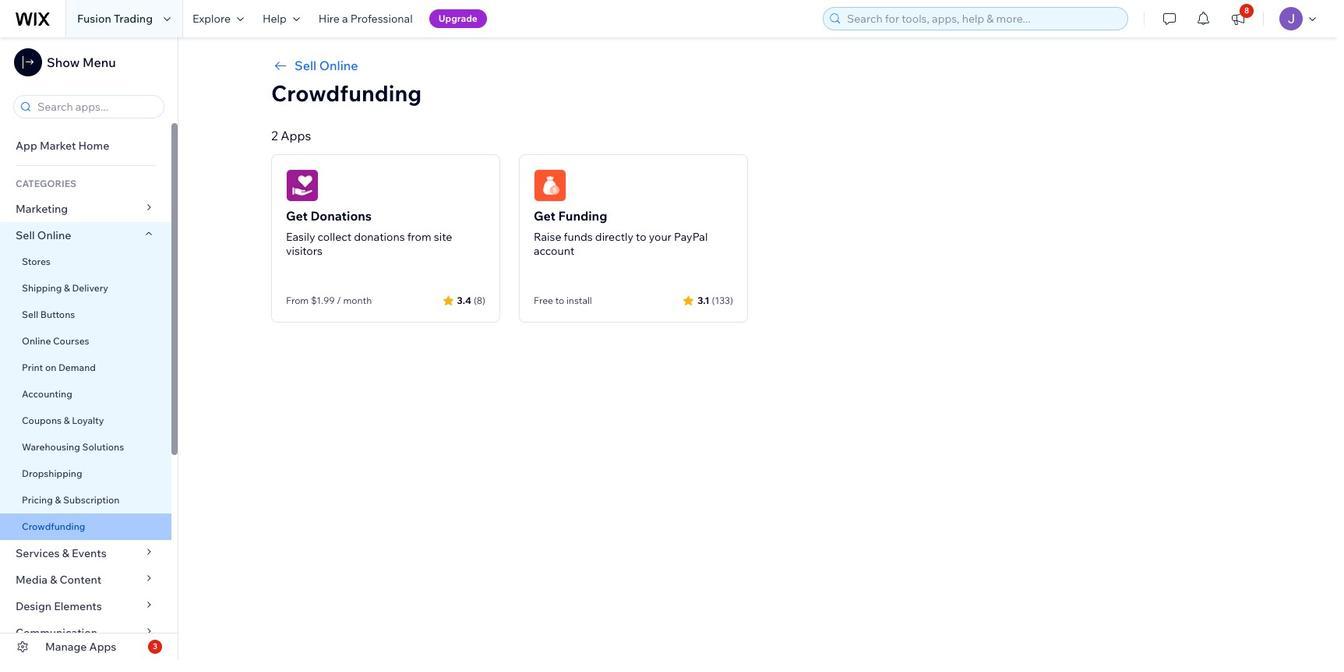 Task type: describe. For each thing, give the bounding box(es) containing it.
(8)
[[474, 294, 486, 306]]

home
[[78, 139, 109, 153]]

elements
[[54, 599, 102, 613]]

(133)
[[712, 294, 733, 306]]

help
[[263, 12, 287, 26]]

crowdfunding inside sidebar element
[[22, 521, 85, 532]]

design elements
[[16, 599, 102, 613]]

accounting link
[[0, 381, 171, 408]]

hire a professional
[[319, 12, 413, 26]]

get funding logo image
[[534, 169, 567, 202]]

coupons & loyalty link
[[0, 408, 171, 434]]

media & content link
[[0, 567, 171, 593]]

3.4 (8)
[[457, 294, 486, 306]]

hire a professional link
[[309, 0, 422, 37]]

& for delivery
[[64, 282, 70, 294]]

0 vertical spatial sell
[[295, 58, 317, 73]]

communication
[[16, 626, 100, 640]]

get for get donations
[[286, 208, 308, 224]]

account
[[534, 244, 575, 258]]

& for subscription
[[55, 494, 61, 506]]

get donations logo image
[[286, 169, 319, 202]]

trading
[[114, 12, 153, 26]]

3.1 (133)
[[698, 294, 733, 306]]

warehousing
[[22, 441, 80, 453]]

pricing & subscription link
[[0, 487, 171, 514]]

get for get funding
[[534, 208, 556, 224]]

pricing & subscription
[[22, 494, 120, 506]]

visitors
[[286, 244, 323, 258]]

explore
[[193, 12, 231, 26]]

& for loyalty
[[64, 415, 70, 426]]

sell buttons link
[[0, 302, 171, 328]]

apps for 2 apps
[[281, 128, 311, 143]]

print
[[22, 362, 43, 373]]

design
[[16, 599, 52, 613]]

services & events link
[[0, 540, 171, 567]]

coupons
[[22, 415, 62, 426]]

donations
[[311, 208, 372, 224]]

sell for sell buttons link
[[22, 309, 38, 320]]

app
[[16, 139, 37, 153]]

0 vertical spatial sell online link
[[271, 56, 1244, 75]]

directly
[[595, 230, 634, 244]]

demand
[[58, 362, 96, 373]]

app market home
[[16, 139, 109, 153]]

coupons & loyalty
[[22, 415, 104, 426]]

warehousing solutions
[[22, 441, 124, 453]]

Search apps... field
[[33, 96, 159, 118]]

your
[[649, 230, 672, 244]]

from
[[286, 295, 309, 306]]

get funding raise funds directly to your paypal account
[[534, 208, 708, 258]]

app market home link
[[0, 132, 171, 159]]

fusion
[[77, 12, 111, 26]]

online courses
[[22, 335, 89, 347]]

3.4
[[457, 294, 471, 306]]

2 apps
[[271, 128, 311, 143]]

print on demand
[[22, 362, 96, 373]]

delivery
[[72, 282, 108, 294]]

1 vertical spatial to
[[555, 295, 564, 306]]

easily
[[286, 230, 315, 244]]

free to install
[[534, 295, 592, 306]]

month
[[343, 295, 372, 306]]

to inside get funding raise funds directly to your paypal account
[[636, 230, 647, 244]]

a
[[342, 12, 348, 26]]

services
[[16, 546, 60, 560]]

funds
[[564, 230, 593, 244]]

shipping & delivery link
[[0, 275, 171, 302]]

professional
[[351, 12, 413, 26]]

/
[[337, 295, 341, 306]]

1 horizontal spatial crowdfunding
[[271, 79, 422, 107]]

fusion trading
[[77, 12, 153, 26]]

subscription
[[63, 494, 120, 506]]

from
[[407, 230, 432, 244]]

sidebar element
[[0, 37, 178, 660]]



Task type: vqa. For each thing, say whether or not it's contained in the screenshot.
categories
yes



Task type: locate. For each thing, give the bounding box(es) containing it.
1 vertical spatial sell online link
[[0, 222, 171, 249]]

show
[[47, 55, 80, 70]]

2 vertical spatial online
[[22, 335, 51, 347]]

funding
[[558, 208, 607, 224]]

pricing
[[22, 494, 53, 506]]

& right pricing
[[55, 494, 61, 506]]

online courses link
[[0, 328, 171, 355]]

show menu button
[[14, 48, 116, 76]]

courses
[[53, 335, 89, 347]]

solutions
[[82, 441, 124, 453]]

dropshipping link
[[0, 461, 171, 487]]

& left loyalty
[[64, 415, 70, 426]]

manage apps
[[45, 640, 116, 654]]

0 horizontal spatial sell online
[[16, 228, 71, 242]]

1 horizontal spatial sell online
[[295, 58, 358, 73]]

upgrade
[[439, 12, 478, 24]]

0 horizontal spatial crowdfunding
[[22, 521, 85, 532]]

0 horizontal spatial sell online link
[[0, 222, 171, 249]]

online down marketing
[[37, 228, 71, 242]]

stores
[[22, 256, 51, 267]]

sell
[[295, 58, 317, 73], [16, 228, 35, 242], [22, 309, 38, 320]]

shipping & delivery
[[22, 282, 108, 294]]

online
[[319, 58, 358, 73], [37, 228, 71, 242], [22, 335, 51, 347]]

0 vertical spatial crowdfunding
[[271, 79, 422, 107]]

content
[[60, 573, 102, 587]]

sell buttons
[[22, 309, 75, 320]]

print on demand link
[[0, 355, 171, 381]]

get inside get funding raise funds directly to your paypal account
[[534, 208, 556, 224]]

stores link
[[0, 249, 171, 275]]

crowdfunding up the services & events
[[22, 521, 85, 532]]

8 button
[[1221, 0, 1256, 37]]

sell online down marketing
[[16, 228, 71, 242]]

dropshipping
[[22, 468, 82, 479]]

1 vertical spatial apps
[[89, 640, 116, 654]]

crowdfunding
[[271, 79, 422, 107], [22, 521, 85, 532]]

0 horizontal spatial apps
[[89, 640, 116, 654]]

sell online down hire
[[295, 58, 358, 73]]

crowdfunding up 2 apps
[[271, 79, 422, 107]]

events
[[72, 546, 107, 560]]

1 vertical spatial sell online
[[16, 228, 71, 242]]

media
[[16, 573, 48, 587]]

free
[[534, 295, 553, 306]]

1 vertical spatial online
[[37, 228, 71, 242]]

2
[[271, 128, 278, 143]]

help button
[[253, 0, 309, 37]]

online down a
[[319, 58, 358, 73]]

1 horizontal spatial sell online link
[[271, 56, 1244, 75]]

market
[[40, 139, 76, 153]]

1 vertical spatial crowdfunding
[[22, 521, 85, 532]]

apps right the manage
[[89, 640, 116, 654]]

& right media
[[50, 573, 57, 587]]

get inside get donations easily collect donations from site visitors
[[286, 208, 308, 224]]

3
[[153, 641, 157, 652]]

1 vertical spatial sell
[[16, 228, 35, 242]]

& left events
[[62, 546, 69, 560]]

marketing link
[[0, 196, 171, 222]]

categories
[[16, 178, 76, 189]]

sell online inside sidebar element
[[16, 228, 71, 242]]

8
[[1245, 5, 1250, 16]]

raise
[[534, 230, 562, 244]]

2 vertical spatial sell
[[22, 309, 38, 320]]

0 horizontal spatial to
[[555, 295, 564, 306]]

$1.99
[[311, 295, 335, 306]]

shipping
[[22, 282, 62, 294]]

services & events
[[16, 546, 107, 560]]

install
[[567, 295, 592, 306]]

apps inside sidebar element
[[89, 640, 116, 654]]

get up raise
[[534, 208, 556, 224]]

sell up stores
[[16, 228, 35, 242]]

communication link
[[0, 620, 171, 646]]

& left delivery
[[64, 282, 70, 294]]

to left your
[[636, 230, 647, 244]]

1 horizontal spatial get
[[534, 208, 556, 224]]

hire
[[319, 12, 340, 26]]

show menu
[[47, 55, 116, 70]]

sell left buttons
[[22, 309, 38, 320]]

get donations easily collect donations from site visitors
[[286, 208, 452, 258]]

marketing
[[16, 202, 68, 216]]

sell down help button
[[295, 58, 317, 73]]

&
[[64, 282, 70, 294], [64, 415, 70, 426], [55, 494, 61, 506], [62, 546, 69, 560], [50, 573, 57, 587]]

0 horizontal spatial get
[[286, 208, 308, 224]]

0 vertical spatial apps
[[281, 128, 311, 143]]

0 vertical spatial online
[[319, 58, 358, 73]]

1 horizontal spatial to
[[636, 230, 647, 244]]

to
[[636, 230, 647, 244], [555, 295, 564, 306]]

apps for manage apps
[[89, 640, 116, 654]]

crowdfunding link
[[0, 514, 171, 540]]

accounting
[[22, 388, 72, 400]]

1 get from the left
[[286, 208, 308, 224]]

on
[[45, 362, 56, 373]]

paypal
[[674, 230, 708, 244]]

sell for left 'sell online' link
[[16, 228, 35, 242]]

get up the easily
[[286, 208, 308, 224]]

3.1
[[698, 294, 710, 306]]

0 vertical spatial to
[[636, 230, 647, 244]]

donations
[[354, 230, 405, 244]]

2 get from the left
[[534, 208, 556, 224]]

site
[[434, 230, 452, 244]]

apps right 2
[[281, 128, 311, 143]]

upgrade button
[[429, 9, 487, 28]]

online up print
[[22, 335, 51, 347]]

from $1.99 / month
[[286, 295, 372, 306]]

menu
[[83, 55, 116, 70]]

design elements link
[[0, 593, 171, 620]]

sell online
[[295, 58, 358, 73], [16, 228, 71, 242]]

Search for tools, apps, help & more... field
[[843, 8, 1123, 30]]

& for content
[[50, 573, 57, 587]]

get
[[286, 208, 308, 224], [534, 208, 556, 224]]

0 vertical spatial sell online
[[295, 58, 358, 73]]

& for events
[[62, 546, 69, 560]]

manage
[[45, 640, 87, 654]]

warehousing solutions link
[[0, 434, 171, 461]]

1 horizontal spatial apps
[[281, 128, 311, 143]]

media & content
[[16, 573, 102, 587]]

to right free
[[555, 295, 564, 306]]



